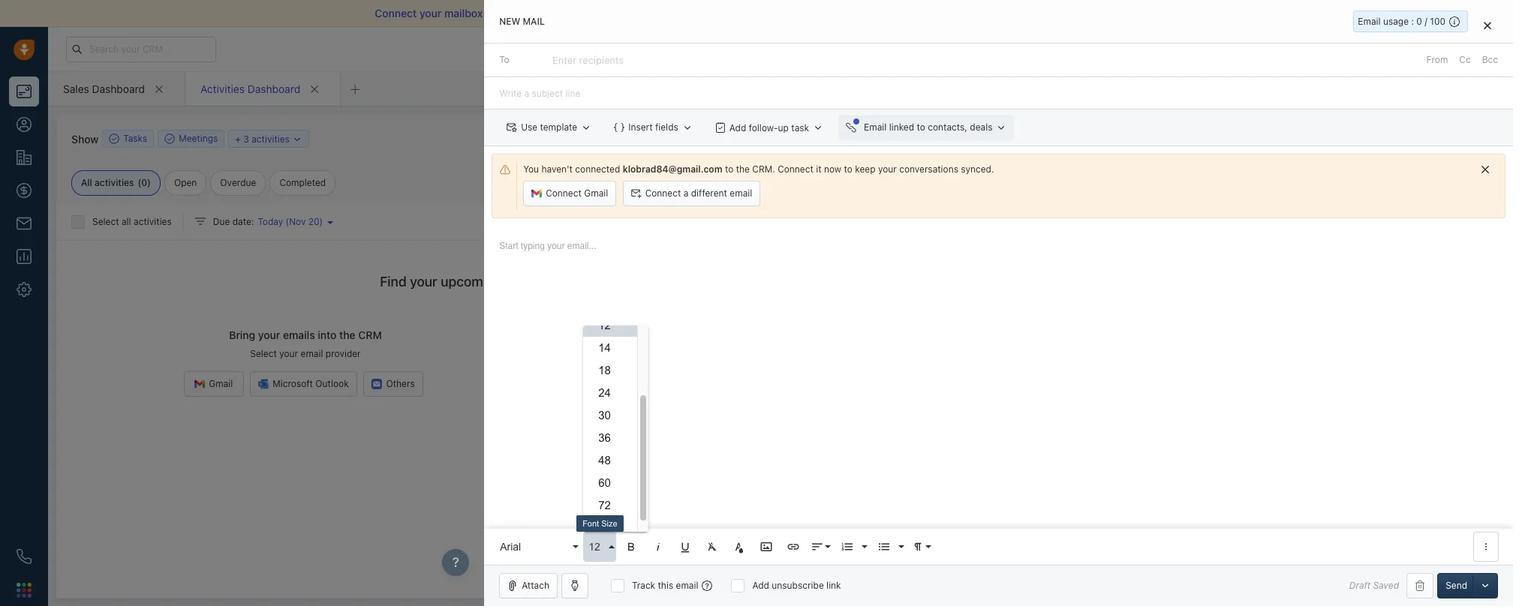 Task type: locate. For each thing, give the bounding box(es) containing it.
my
[[1086, 154, 1101, 166]]

0 for )
[[141, 177, 147, 188]]

connect left "a"
[[645, 188, 681, 199]]

1 horizontal spatial )
[[320, 216, 323, 227]]

0 vertical spatial the
[[736, 164, 750, 175]]

saved
[[1374, 581, 1399, 592]]

1 vertical spatial select
[[250, 348, 277, 360]]

to right linked
[[917, 122, 926, 133]]

30
[[598, 409, 611, 422]]

+ 3 activities
[[235, 133, 290, 145]]

activities
[[200, 82, 245, 95]]

)
[[147, 177, 151, 188], [320, 216, 323, 227]]

dashboard for sales dashboard
[[92, 82, 145, 95]]

meeting
[[944, 133, 978, 144]]

add for add follow-up task
[[730, 122, 746, 133]]

connect inside "button"
[[546, 188, 582, 199]]

gmail
[[584, 188, 608, 199], [209, 379, 233, 390]]

0 vertical spatial microsoft
[[1168, 212, 1209, 223]]

follow-
[[749, 122, 778, 133]]

connect
[[375, 7, 417, 20], [778, 164, 814, 175], [546, 188, 582, 199], [645, 188, 681, 199]]

insert
[[628, 122, 653, 133]]

email image
[[1365, 43, 1375, 55]]

1 vertical spatial the
[[339, 329, 356, 342]]

email down emails
[[301, 348, 323, 360]]

1 horizontal spatial the
[[736, 164, 750, 175]]

google calendar
[[1273, 212, 1344, 223]]

application
[[484, 218, 1513, 565]]

linked
[[889, 122, 914, 133]]

2 vertical spatial activities
[[134, 216, 172, 227]]

due
[[213, 216, 230, 227]]

0 horizontal spatial task
[[791, 122, 809, 133]]

a
[[684, 188, 689, 199]]

add for add unsubscribe link
[[753, 580, 769, 592]]

1 horizontal spatial email
[[1358, 16, 1381, 27]]

all
[[122, 216, 131, 227]]

insert fields button
[[607, 115, 700, 140]]

+ 3 activities link
[[235, 132, 303, 146]]

usage
[[1384, 16, 1409, 27]]

phone element
[[9, 542, 39, 572]]

connect down the haven't
[[546, 188, 582, 199]]

underline (⌘u) image
[[679, 541, 692, 554]]

0 up the "select all activities"
[[141, 177, 147, 188]]

crm
[[358, 329, 382, 342]]

dashboard right sales
[[92, 82, 145, 95]]

0 right ':'
[[1417, 16, 1423, 27]]

from
[[1427, 54, 1448, 65]]

1 horizontal spatial gmail
[[584, 188, 608, 199]]

cc
[[1460, 54, 1471, 65]]

1 horizontal spatial select
[[250, 348, 277, 360]]

0 vertical spatial select
[[92, 216, 119, 227]]

0 horizontal spatial 0
[[141, 177, 147, 188]]

trial
[[1123, 44, 1138, 53]]

1 horizontal spatial microsoft
[[1168, 212, 1209, 223]]

task up "keep"
[[843, 133, 861, 144]]

Enter recipients text field
[[553, 48, 627, 72]]

1 vertical spatial gmail
[[209, 379, 233, 390]]

sales
[[63, 82, 89, 95]]

48
[[598, 454, 611, 467]]

others button
[[363, 372, 423, 397]]

task
[[791, 122, 809, 133], [843, 133, 861, 144]]

12 up 14
[[598, 319, 611, 332]]

select left all
[[92, 216, 119, 227]]

) left open
[[147, 177, 151, 188]]

0 horizontal spatial the
[[339, 329, 356, 342]]

add
[[730, 122, 746, 133], [824, 133, 841, 144], [924, 133, 941, 144], [753, 580, 769, 592]]

connect gmail button
[[523, 181, 617, 207]]

20
[[308, 216, 320, 227]]

your right bring
[[258, 329, 280, 342]]

paragraph format image
[[911, 541, 925, 554]]

email for email usage : 0 / 100
[[1358, 16, 1381, 27]]

0 vertical spatial gmail
[[584, 188, 608, 199]]

( up the "select all activities"
[[138, 177, 141, 188]]

email left the usage
[[1358, 16, 1381, 27]]

1 vertical spatial 12
[[589, 541, 600, 553]]

attach button
[[499, 574, 558, 599]]

microsoft inside button
[[273, 379, 313, 390]]

enable
[[629, 7, 662, 20]]

1 horizontal spatial (
[[286, 216, 289, 227]]

Search your CRM... text field
[[66, 36, 216, 62]]

insert image (⌘p) image
[[760, 541, 773, 554]]

down image
[[292, 134, 303, 145]]

teams
[[1211, 212, 1239, 223]]

conversations.
[[766, 7, 839, 20]]

0 vertical spatial (
[[138, 177, 141, 188]]

1 dashboard from the left
[[92, 82, 145, 95]]

your left mailbox
[[420, 7, 442, 20]]

outlook
[[316, 379, 349, 390]]

Write a subject line text field
[[484, 77, 1513, 109]]

email linked to contacts, deals button
[[839, 115, 1015, 140]]

1 vertical spatial email
[[864, 122, 887, 133]]

0 horizontal spatial )
[[147, 177, 151, 188]]

to
[[486, 7, 496, 20], [917, 122, 926, 133], [725, 164, 734, 175], [844, 164, 853, 175]]

your right "keep"
[[878, 164, 897, 175]]

dashboard for activities dashboard
[[248, 82, 300, 95]]

use
[[521, 122, 538, 133]]

find
[[380, 274, 407, 290]]

more
[[1002, 133, 1024, 144]]

0 vertical spatial 0
[[1417, 16, 1423, 27]]

1 vertical spatial 0
[[141, 177, 147, 188]]

1 vertical spatial )
[[320, 216, 323, 227]]

the up provider
[[339, 329, 356, 342]]

microsoft left outlook at the left bottom
[[273, 379, 313, 390]]

phone image
[[17, 550, 32, 565]]

email inside 'button'
[[864, 122, 887, 133]]

0 horizontal spatial microsoft
[[273, 379, 313, 390]]

email down you haven't connected klobrad84@gmail.com to the crm. connect it now to keep your conversations synced.
[[730, 188, 752, 199]]

attach
[[522, 580, 550, 592]]

connect inside button
[[645, 188, 681, 199]]

dashboard
[[92, 82, 145, 95], [248, 82, 300, 95]]

0 horizontal spatial email
[[864, 122, 887, 133]]

to inside 'button'
[[917, 122, 926, 133]]

connect left mailbox
[[375, 7, 417, 20]]

close image
[[1484, 21, 1492, 30]]

12 down the 96
[[589, 541, 600, 553]]

your trial ends in 21 days
[[1103, 44, 1201, 53]]

0 vertical spatial and
[[607, 7, 626, 20]]

activities inside button
[[252, 133, 290, 145]]

find your upcoming tasks, meetings and reminders here.
[[380, 274, 730, 290]]

microsoft outlook
[[273, 379, 349, 390]]

bring your emails into the crm select your email provider
[[229, 329, 382, 360]]

email inside button
[[730, 188, 752, 199]]

0 horizontal spatial gmail
[[209, 379, 233, 390]]

add for add meeting
[[924, 133, 941, 144]]

your for connect your mailbox to improve deliverability and enable 2-way sync of email conversations.
[[420, 7, 442, 20]]

gmail down bring
[[209, 379, 233, 390]]

21
[[1172, 44, 1181, 53]]

1 horizontal spatial 0
[[1417, 16, 1423, 27]]

2 dashboard from the left
[[248, 82, 300, 95]]

and left enable
[[607, 7, 626, 20]]

0 horizontal spatial dashboard
[[92, 82, 145, 95]]

1 vertical spatial microsoft
[[273, 379, 313, 390]]

track
[[632, 580, 655, 592]]

your down emails
[[279, 348, 298, 360]]

1 horizontal spatial dashboard
[[248, 82, 300, 95]]

explore plans
[[1230, 43, 1288, 54]]

align image
[[811, 541, 824, 554]]

task right up
[[791, 122, 809, 133]]

explore plans link
[[1222, 40, 1296, 58]]

bring
[[229, 329, 255, 342]]

ordered list image
[[841, 541, 854, 554]]

0 vertical spatial email
[[1358, 16, 1381, 27]]

the
[[736, 164, 750, 175], [339, 329, 356, 342]]

0 vertical spatial )
[[147, 177, 151, 188]]

dashboard up + 3 activities button
[[248, 82, 300, 95]]

the left crm.
[[736, 164, 750, 175]]

24
[[598, 387, 611, 399]]

way
[[676, 7, 695, 20]]

unordered list image
[[878, 541, 891, 554]]

freshworks switcher image
[[17, 583, 32, 598]]

email left linked
[[864, 122, 887, 133]]

1 horizontal spatial task
[[843, 133, 861, 144]]

to right now
[[844, 164, 853, 175]]

and right meetings in the top of the page
[[606, 274, 630, 290]]

connect a different email button
[[623, 181, 761, 207]]

office
[[1379, 212, 1405, 223]]

select down bring
[[250, 348, 277, 360]]

your right "find"
[[410, 274, 437, 290]]

all
[[81, 177, 92, 188]]

dialog
[[484, 0, 1513, 607]]

font size
[[583, 520, 618, 529]]

gmail down connected
[[584, 188, 608, 199]]

) right nov
[[320, 216, 323, 227]]

12 inside popup button
[[589, 541, 600, 553]]

microsoft left teams
[[1168, 212, 1209, 223]]

bcc
[[1482, 54, 1498, 65]]

microsoft teams
[[1168, 212, 1239, 223]]

completed
[[280, 177, 326, 188]]

0
[[1417, 16, 1423, 27], [141, 177, 147, 188]]

1 vertical spatial activities
[[95, 177, 134, 188]]

0 vertical spatial activities
[[252, 133, 290, 145]]

activities
[[252, 133, 290, 145], [95, 177, 134, 188], [134, 216, 172, 227]]

24 link
[[583, 382, 637, 405]]

connect left it
[[778, 164, 814, 175]]

( right the today
[[286, 216, 289, 227]]

microsoft inside button
[[1168, 212, 1209, 223]]

deals
[[970, 122, 993, 133]]

23:00
[[1086, 526, 1111, 537]]

microsoft for microsoft teams
[[1168, 212, 1209, 223]]

others
[[386, 379, 415, 390]]

select
[[92, 216, 119, 227], [250, 348, 277, 360]]

microsoft for microsoft outlook
[[273, 379, 313, 390]]

gmail inside "button"
[[584, 188, 608, 199]]

you
[[523, 164, 539, 175]]

task inside dialog
[[791, 122, 809, 133]]

12 link
[[583, 315, 637, 337]]

new
[[499, 16, 520, 27]]



Task type: vqa. For each thing, say whether or not it's contained in the screenshot.
dialog
yes



Task type: describe. For each thing, give the bounding box(es) containing it.
email inside bring your emails into the crm select your email provider
[[301, 348, 323, 360]]

) for all activities ( 0 )
[[147, 177, 151, 188]]

email linked to contacts, deals
[[864, 122, 993, 133]]

google
[[1273, 212, 1304, 223]]

the inside bring your emails into the crm select your email provider
[[339, 329, 356, 342]]

connect for connect your mailbox to improve deliverability and enable 2-way sync of email conversations.
[[375, 7, 417, 20]]

italic (⌘i) image
[[652, 541, 665, 554]]

1 vertical spatial and
[[606, 274, 630, 290]]

60 link
[[583, 472, 637, 495]]

font
[[583, 520, 599, 529]]

:
[[1412, 16, 1414, 27]]

application containing 12
[[484, 218, 1513, 565]]

show
[[71, 133, 99, 145]]

activities for 3
[[252, 133, 290, 145]]

fields
[[655, 122, 679, 133]]

microsoft teams button
[[1146, 209, 1247, 227]]

task inside button
[[843, 133, 861, 144]]

sales dashboard
[[63, 82, 145, 95]]

add task button
[[798, 126, 869, 152]]

today ( nov 20 )
[[258, 216, 323, 227]]

draft saved
[[1350, 581, 1399, 592]]

up
[[778, 122, 789, 133]]

email right this at the bottom
[[676, 580, 699, 592]]

add meeting button
[[898, 126, 986, 152]]

due date:
[[213, 216, 254, 227]]

text color image
[[733, 541, 746, 554]]

all activities ( 0 )
[[81, 177, 151, 188]]

your
[[1103, 44, 1121, 53]]

72 link
[[583, 495, 637, 517]]

1 vertical spatial (
[[286, 216, 289, 227]]

100
[[1430, 16, 1446, 27]]

meetings
[[179, 133, 218, 144]]

connect a different email
[[645, 188, 752, 199]]

3
[[243, 133, 249, 145]]

meetings
[[546, 274, 603, 290]]

to up different
[[725, 164, 734, 175]]

add task
[[824, 133, 861, 144]]

your for find your upcoming tasks, meetings and reminders here.
[[410, 274, 437, 290]]

48 link
[[583, 450, 637, 472]]

into
[[318, 329, 337, 342]]

clear formatting image
[[706, 541, 719, 554]]

date:
[[232, 216, 254, 227]]

/
[[1425, 16, 1428, 27]]

klobrad84@gmail.com
[[623, 164, 723, 175]]

0 horizontal spatial (
[[138, 177, 141, 188]]

template
[[540, 122, 577, 133]]

sync
[[698, 7, 721, 20]]

synced.
[[961, 164, 994, 175]]

add meeting
[[924, 133, 978, 144]]

select inside bring your emails into the crm select your email provider
[[250, 348, 277, 360]]

plans
[[1265, 43, 1288, 54]]

your for bring your emails into the crm select your email provider
[[258, 329, 280, 342]]

it
[[816, 164, 822, 175]]

arial
[[500, 541, 521, 553]]

today
[[258, 216, 283, 227]]

nov
[[289, 216, 306, 227]]

zoom button
[[1082, 209, 1142, 227]]

connect your mailbox to improve deliverability and enable 2-way sync of email conversations.
[[375, 7, 839, 20]]

add for add task
[[824, 133, 841, 144]]

dialog containing 12
[[484, 0, 1513, 607]]

my calendar
[[1086, 154, 1147, 166]]

this
[[658, 580, 674, 592]]

72
[[598, 499, 611, 512]]

0 horizontal spatial select
[[92, 216, 119, 227]]

new mail
[[499, 16, 545, 27]]

calendar
[[1104, 154, 1147, 166]]

12 button
[[583, 532, 616, 562]]

office 365
[[1379, 212, 1424, 223]]

haven't
[[542, 164, 573, 175]]

insert link (⌘k) image
[[787, 541, 800, 554]]

track this email
[[632, 580, 699, 592]]

to left new
[[486, 7, 496, 20]]

email usage : 0 / 100
[[1358, 16, 1446, 27]]

0 vertical spatial 12
[[598, 319, 611, 332]]

gmail button
[[184, 372, 244, 397]]

activities dashboard
[[200, 82, 300, 95]]

email right of at the top of page
[[737, 7, 763, 20]]

more misc image
[[1480, 541, 1493, 554]]

2-
[[664, 7, 676, 20]]

keep
[[855, 164, 876, 175]]

connect for connect gmail
[[546, 188, 582, 199]]

size
[[601, 520, 618, 529]]

emails
[[283, 329, 315, 342]]

connect for connect a different email
[[645, 188, 681, 199]]

use template
[[521, 122, 577, 133]]

link
[[827, 580, 841, 592]]

you haven't connected klobrad84@gmail.com to the crm. connect it now to keep your conversations synced.
[[523, 164, 994, 175]]

gmail inside button
[[209, 379, 233, 390]]

activities for all
[[134, 216, 172, 227]]

explore
[[1230, 43, 1262, 54]]

draft
[[1350, 581, 1371, 592]]

google calendar button
[[1251, 209, 1352, 227]]

14
[[598, 342, 611, 354]]

+ 3 activities button
[[228, 130, 309, 148]]

) for today ( nov 20 )
[[320, 216, 323, 227]]

email for email linked to contacts, deals
[[864, 122, 887, 133]]

different
[[691, 188, 727, 199]]

30 link
[[583, 405, 637, 427]]

open
[[174, 177, 197, 188]]

14 link
[[583, 337, 637, 360]]

in
[[1162, 44, 1169, 53]]

mail
[[523, 16, 545, 27]]

of
[[724, 7, 734, 20]]

tasks,
[[506, 274, 542, 290]]

unsubscribe
[[772, 580, 824, 592]]

+
[[235, 133, 241, 145]]

0 for /
[[1417, 16, 1423, 27]]

36
[[598, 432, 611, 444]]

contacts,
[[928, 122, 968, 133]]

36 link
[[583, 427, 637, 450]]

add unsubscribe link
[[753, 580, 841, 592]]

connected
[[575, 164, 620, 175]]

send
[[1446, 580, 1468, 592]]



